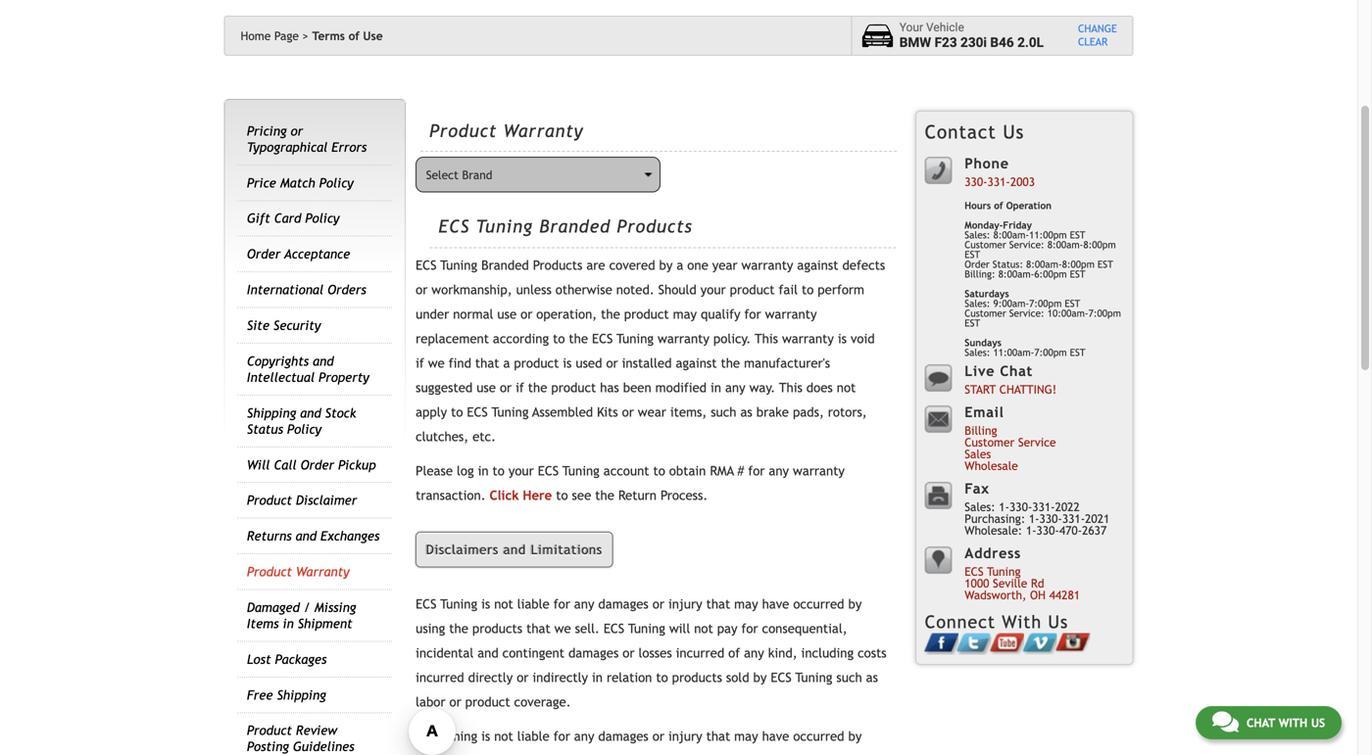Task type: vqa. For each thing, say whether or not it's contained in the screenshot.
bolt-
no



Task type: describe. For each thing, give the bounding box(es) containing it.
find
[[449, 356, 472, 371]]

1- right wholesale:
[[1026, 524, 1037, 538]]

8:00am- up 6:00pm at the top right
[[1048, 239, 1084, 250]]

ecs down 'kind,'
[[771, 671, 792, 686]]

tuning up the workmanship, in the top left of the page
[[440, 258, 478, 273]]

warranty inside please log in to your ecs tuning account to obtain rma # for any warranty transaction.
[[793, 464, 845, 479]]

ecs up used
[[592, 331, 613, 346]]

ecs up relation
[[604, 622, 625, 637]]

page
[[274, 29, 299, 43]]

warranty up installed
[[658, 331, 710, 346]]

such inside ecs tuning branded products are covered by a one year warranty against defects or workmanship, unless otherwise noted. should your product fail to perform under normal use or operation, the product may qualify for warranty replacement according to the ecs tuning warranty policy. this warranty is void if we find that a product is used or installed against the manufacturer's suggested use or if the product has been modified in any way. this does not apply to ecs tuning assembled kits or wear items, such as brake pads, rotors, clutches, etc.
[[711, 405, 737, 420]]

for down coverage.
[[554, 729, 570, 745]]

or right used
[[606, 356, 618, 371]]

policy for price match policy
[[319, 175, 354, 190]]

0 horizontal spatial if
[[416, 356, 424, 371]]

f23
[[935, 35, 957, 51]]

330- down 2022
[[1037, 524, 1060, 538]]

clear link
[[1078, 36, 1117, 49]]

or up "losses"
[[653, 597, 665, 612]]

ecs down relation
[[604, 754, 625, 756]]

or up according
[[521, 307, 533, 322]]

change
[[1078, 23, 1117, 35]]

connect
[[925, 612, 996, 633]]

in inside ecs tuning is not liable for any damages or injury that may have occurred by using the products that we sell. ecs tuning will not pay for consequential, incidental and contingent damages or losses incurred of any kind, including costs incurred directly or indirectly in relation to products sold by ecs tuning such as labor or product coverage.
[[592, 671, 603, 686]]

international
[[247, 282, 324, 298]]

1000
[[965, 577, 990, 590]]

1 sales: from the top
[[965, 229, 991, 241]]

may for ecs tuning is not liable for any damages or injury that may have occurred by using the products that we sell. ecs tuning will not pay for consequential, incidental and contingent damages or losses incurred of any kind, including costs incurred directly or indirectly in relation to products sold by ecs tuning such as labor or product coverage.
[[734, 597, 758, 612]]

ecs inside address ecs tuning 1000 seville rd wadsworth, oh 44281
[[965, 565, 984, 579]]

rd
[[1031, 577, 1045, 590]]

330- left 2637
[[1040, 512, 1063, 526]]

order acceptance link
[[247, 247, 350, 262]]

customer inside the email billing customer service sales wholesale
[[965, 436, 1015, 449]]

bmw
[[900, 35, 932, 51]]

incidental
[[416, 646, 474, 661]]

price match policy link
[[247, 175, 354, 190]]

ecs tuning is not liable for any damages or injury that may have occurred by using the products that we sell. ecs tuning will not pay for consequential
[[416, 729, 887, 756]]

phone
[[965, 155, 1010, 172]]

defects
[[843, 258, 885, 273]]

to down operation,
[[553, 331, 565, 346]]

terms of use
[[312, 29, 383, 43]]

or inside 'pricing or typographical errors'
[[291, 123, 303, 139]]

by inside ecs tuning branded products are covered by a one year warranty against defects or workmanship, unless otherwise noted. should your product fail to perform under normal use or operation, the product may qualify for warranty replacement according to the ecs tuning warranty policy. this warranty is void if we find that a product is used or installed against the manufacturer's suggested use or if the product has been modified in any way. this does not apply to ecs tuning assembled kits or wear items, such as brake pads, rotors, clutches, etc.
[[659, 258, 673, 273]]

will call order pickup link
[[247, 458, 376, 473]]

replacement
[[416, 331, 489, 346]]

fax sales: 1-330-331-2022 purchasing: 1-330-331-2021 wholesale: 1-330-470-2637
[[965, 481, 1110, 538]]

2022
[[1055, 500, 1080, 514]]

pads,
[[793, 405, 824, 420]]

ecs up incidental
[[416, 597, 437, 612]]

policy for gift card policy
[[305, 211, 340, 226]]

click here link
[[490, 488, 552, 503]]

1 vertical spatial shipping
[[277, 688, 326, 703]]

product for product disclaimer link on the left of the page
[[247, 493, 292, 509]]

your inside please log in to your ecs tuning account to obtain rma # for any warranty transaction.
[[509, 464, 534, 479]]

and for intellectual
[[313, 354, 334, 369]]

ecs down labor
[[416, 729, 437, 745]]

chat with us
[[1247, 717, 1325, 730]]

1- left 2022
[[1029, 512, 1040, 526]]

2 horizontal spatial 331-
[[1063, 512, 1085, 526]]

product down noted. on the left
[[624, 307, 669, 322]]

and for stock
[[300, 406, 321, 421]]

returns and exchanges
[[247, 529, 380, 544]]

copyrights and intellectual property link
[[247, 354, 369, 385]]

international orders link
[[247, 282, 366, 298]]

here
[[523, 488, 552, 503]]

sell. for ecs tuning is not liable for any damages or injury that may have occurred by using the products that we sell. ecs tuning will not pay for consequential
[[575, 754, 600, 756]]

ecs up etc. in the left bottom of the page
[[467, 405, 488, 420]]

suggested
[[416, 380, 473, 395]]

home
[[241, 29, 271, 43]]

1 horizontal spatial order
[[301, 458, 334, 473]]

billing link
[[965, 424, 998, 438]]

missing
[[314, 600, 356, 616]]

covered
[[609, 258, 655, 273]]

damages for ecs tuning is not liable for any damages or injury that may have occurred by using the products that we sell. ecs tuning will not pay for consequential
[[598, 729, 649, 745]]

wear
[[638, 405, 667, 420]]

warranty down fail
[[765, 307, 817, 322]]

kind,
[[768, 646, 798, 661]]

your inside ecs tuning branded products are covered by a one year warranty against defects or workmanship, unless otherwise noted. should your product fail to perform under normal use or operation, the product may qualify for warranty replacement according to the ecs tuning warranty policy. this warranty is void if we find that a product is used or installed against the manufacturer's suggested use or if the product has been modified in any way. this does not apply to ecs tuning assembled kits or wear items, such as brake pads, rotors, clutches, etc.
[[701, 282, 726, 297]]

tuning up "losses"
[[628, 622, 666, 637]]

the inside ecs tuning is not liable for any damages or injury that may have occurred by using the products that we sell. ecs tuning will not pay for consequential, incidental and contingent damages or losses incurred of any kind, including costs incurred directly or indirectly in relation to products sold by ecs tuning such as labor or product coverage.
[[449, 622, 469, 637]]

address ecs tuning 1000 seville rd wadsworth, oh 44281
[[965, 545, 1080, 602]]

injury for ecs tuning is not liable for any damages or injury that may have occurred by using the products that we sell. ecs tuning will not pay for consequential
[[669, 729, 703, 745]]

brake
[[757, 405, 789, 420]]

live chat start chatting!
[[965, 363, 1057, 396]]

the right "see"
[[595, 488, 615, 503]]

wholesale:
[[965, 524, 1023, 538]]

sales: inside fax sales: 1-330-331-2022 purchasing: 1-330-331-2021 wholesale: 1-330-470-2637
[[965, 500, 996, 514]]

consequential,
[[762, 622, 848, 637]]

home page
[[241, 29, 299, 43]]

with
[[1279, 717, 1308, 730]]

any inside ecs tuning is not liable for any damages or injury that may have occurred by using the products that we sell. ecs tuning will not pay for consequential
[[574, 729, 595, 745]]

1 vertical spatial this
[[779, 380, 803, 395]]

8:00am- up status:
[[994, 229, 1029, 241]]

relation
[[607, 671, 652, 686]]

damages for ecs tuning is not liable for any damages or injury that may have occurred by using the products that we sell. ecs tuning will not pay for consequential, incidental and contingent damages or losses incurred of any kind, including costs incurred directly or indirectly in relation to products sold by ecs tuning such as labor or product coverage.
[[598, 597, 649, 612]]

stock
[[325, 406, 356, 421]]

2021
[[1085, 512, 1110, 526]]

hours of operation monday-friday sales: 8:00am-11:00pm est customer service: 8:00am-8:00pm est order status: 8:00am-8:00pm est billing: 8:00am-6:00pm est saturdays sales: 9:00am-7:00pm est customer service: 10:00am-7:00pm est sundays sales: 11:00am-7:00pm est
[[965, 200, 1121, 358]]

pickup
[[338, 458, 376, 473]]

branded for ecs tuning branded products
[[539, 216, 611, 237]]

8:00am- down "11:00pm"
[[1026, 259, 1062, 270]]

transaction.
[[416, 488, 486, 503]]

or right labor
[[449, 695, 461, 710]]

by inside ecs tuning is not liable for any damages or injury that may have occurred by using the products that we sell. ecs tuning will not pay for consequential
[[849, 729, 862, 745]]

to left "see"
[[556, 488, 568, 503]]

that inside ecs tuning branded products are covered by a one year warranty against defects or workmanship, unless otherwise noted. should your product fail to perform under normal use or operation, the product may qualify for warranty replacement according to the ecs tuning warranty policy. this warranty is void if we find that a product is used or installed against the manufacturer's suggested use or if the product has been modified in any way. this does not apply to ecs tuning assembled kits or wear items, such as brake pads, rotors, clutches, etc.
[[475, 356, 500, 371]]

product for 'product warranty' link
[[247, 565, 292, 580]]

0 vertical spatial warranty
[[503, 121, 584, 141]]

to inside ecs tuning is not liable for any damages or injury that may have occurred by using the products that we sell. ecs tuning will not pay for consequential, incidental and contingent damages or losses incurred of any kind, including costs incurred directly or indirectly in relation to products sold by ecs tuning such as labor or product coverage.
[[656, 671, 668, 686]]

in inside damaged / missing items in shipment
[[283, 617, 294, 632]]

the inside ecs tuning is not liable for any damages or injury that may have occurred by using the products that we sell. ecs tuning will not pay for consequential
[[449, 754, 469, 756]]

1 vertical spatial a
[[503, 356, 510, 371]]

tuning down the including on the bottom
[[796, 671, 833, 686]]

7:00pm down 6:00pm at the top right
[[1029, 298, 1062, 309]]

and for limitations
[[503, 543, 527, 558]]

the up assembled
[[528, 380, 547, 395]]

that down sold
[[706, 729, 731, 745]]

1 horizontal spatial use
[[497, 307, 517, 322]]

any left 'kind,'
[[744, 646, 764, 661]]

to up "click"
[[493, 464, 505, 479]]

470-
[[1060, 524, 1082, 538]]

by up costs
[[849, 597, 862, 612]]

see
[[572, 488, 591, 503]]

1 vertical spatial incurred
[[416, 671, 464, 686]]

that down coverage.
[[527, 754, 551, 756]]

9:00am-
[[994, 298, 1029, 309]]

any down limitations
[[574, 597, 595, 612]]

tuning up installed
[[617, 331, 654, 346]]

etc.
[[473, 429, 496, 444]]

products for ecs tuning branded products
[[617, 216, 693, 237]]

return
[[618, 488, 657, 503]]

your vehicle bmw f23 230i b46 2.0l
[[900, 21, 1044, 51]]

labor
[[416, 695, 446, 710]]

or up relation
[[623, 646, 635, 661]]

damaged / missing items in shipment link
[[247, 600, 356, 632]]

start
[[965, 383, 996, 396]]

call
[[274, 458, 297, 473]]

for down sold
[[742, 754, 758, 756]]

purchasing:
[[965, 512, 1026, 526]]

wadsworth,
[[965, 589, 1027, 602]]

1 service: from the top
[[1010, 239, 1045, 250]]

product down according
[[514, 356, 559, 371]]

lost packages
[[247, 652, 327, 668]]

331- inside phone 330-331-2003
[[988, 175, 1011, 189]]

select
[[426, 168, 459, 182]]

product up assembled
[[551, 380, 596, 395]]

by right sold
[[753, 671, 767, 686]]

property
[[319, 370, 369, 385]]

comments image
[[1213, 711, 1239, 734]]

330- up wholesale:
[[1010, 500, 1033, 514]]

the up used
[[569, 331, 588, 346]]

ecs up the under
[[416, 258, 437, 273]]

may for ecs tuning is not liable for any damages or injury that may have occurred by using the products that we sell. ecs tuning will not pay for consequential
[[734, 729, 758, 745]]

rotors,
[[828, 405, 867, 420]]

orders
[[328, 282, 366, 298]]

that up sold
[[706, 597, 731, 612]]

is left "void"
[[838, 331, 847, 346]]

branded for ecs tuning branded products are covered by a one year warranty against defects or workmanship, unless otherwise noted. should your product fail to perform under normal use or operation, the product may qualify for warranty replacement according to the ecs tuning warranty policy. this warranty is void if we find that a product is used or installed against the manufacturer's suggested use or if the product has been modified in any way. this does not apply to ecs tuning assembled kits or wear items, such as brake pads, rotors, clutches, etc.
[[481, 258, 529, 273]]

7:00pm right '9:00am-'
[[1089, 308, 1121, 319]]

0 horizontal spatial product warranty
[[247, 565, 350, 580]]

products for ecs tuning branded products are covered by a one year warranty against defects or workmanship, unless otherwise noted. should your product fail to perform under normal use or operation, the product may qualify for warranty replacement according to the ecs tuning warranty policy. this warranty is void if we find that a product is used or installed against the manufacturer's suggested use or if the product has been modified in any way. this does not apply to ecs tuning assembled kits or wear items, such as brake pads, rotors, clutches, etc.
[[533, 258, 583, 273]]

product up select brand
[[430, 121, 497, 141]]

or right the kits
[[622, 405, 634, 420]]

not inside ecs tuning branded products are covered by a one year warranty against defects or workmanship, unless otherwise noted. should your product fail to perform under normal use or operation, the product may qualify for warranty replacement according to the ecs tuning warranty policy. this warranty is void if we find that a product is used or installed against the manufacturer's suggested use or if the product has been modified in any way. this does not apply to ecs tuning assembled kits or wear items, such as brake pads, rotors, clutches, etc.
[[837, 380, 856, 395]]

7:00pm down 10:00am-
[[1035, 347, 1067, 358]]

1 vertical spatial 8:00pm
[[1062, 259, 1095, 270]]

returns and exchanges link
[[247, 529, 380, 544]]

of inside ecs tuning is not liable for any damages or injury that may have occurred by using the products that we sell. ecs tuning will not pay for consequential, incidental and contingent damages or losses incurred of any kind, including costs incurred directly or indirectly in relation to products sold by ecs tuning such as labor or product coverage.
[[729, 646, 740, 661]]

policy.
[[714, 331, 751, 346]]

disclaimer
[[296, 493, 357, 509]]

tuning down brand
[[476, 216, 533, 237]]

does
[[807, 380, 833, 395]]

1 horizontal spatial against
[[797, 258, 839, 273]]

ecs inside please log in to your ecs tuning account to obtain rma # for any warranty transaction.
[[538, 464, 559, 479]]

that up contingent on the left bottom
[[527, 622, 551, 637]]

in inside please log in to your ecs tuning account to obtain rma # for any warranty transaction.
[[478, 464, 489, 479]]

occurred for ecs tuning is not liable for any damages or injury that may have occurred by using the products that we sell. ecs tuning will not pay for consequential
[[793, 729, 845, 745]]

b46
[[991, 35, 1014, 51]]

1 vertical spatial against
[[676, 356, 717, 371]]

free shipping link
[[247, 688, 326, 703]]

2 customer from the top
[[965, 308, 1007, 319]]

according
[[493, 331, 549, 346]]

1 horizontal spatial if
[[516, 380, 524, 395]]

tuning up etc. in the left bottom of the page
[[492, 405, 529, 420]]

tuning down labor
[[440, 729, 478, 745]]

0 vertical spatial us
[[1003, 121, 1025, 143]]

void
[[851, 331, 875, 346]]

1 horizontal spatial product warranty
[[430, 121, 584, 141]]

under
[[416, 307, 449, 322]]

terms
[[312, 29, 345, 43]]

site security
[[247, 318, 321, 333]]

shipping and stock status policy link
[[247, 406, 356, 437]]

assembled
[[532, 405, 593, 420]]



Task type: locate. For each thing, give the bounding box(es) containing it.
friday
[[1003, 220, 1032, 231]]

may inside ecs tuning is not liable for any damages or injury that may have occurred by using the products that we sell. ecs tuning will not pay for consequential, incidental and contingent damages or losses incurred of any kind, including costs incurred directly or indirectly in relation to products sold by ecs tuning such as labor or product coverage.
[[734, 597, 758, 612]]

1 using from the top
[[416, 622, 445, 637]]

damages
[[598, 597, 649, 612], [569, 646, 619, 661], [598, 729, 649, 745]]

or up the under
[[416, 282, 428, 297]]

oh
[[1030, 589, 1046, 602]]

product for 'product review posting guidelines' "link"
[[247, 724, 292, 739]]

1 horizontal spatial a
[[677, 258, 684, 273]]

is down disclaimers
[[481, 597, 490, 612]]

product warranty link
[[247, 565, 350, 580]]

0 vertical spatial if
[[416, 356, 424, 371]]

is inside ecs tuning is not liable for any damages or injury that may have occurred by using the products that we sell. ecs tuning will not pay for consequential, incidental and contingent damages or losses incurred of any kind, including costs incurred directly or indirectly in relation to products sold by ecs tuning such as labor or product coverage.
[[481, 597, 490, 612]]

any inside please log in to your ecs tuning account to obtain rma # for any warranty transaction.
[[769, 464, 789, 479]]

for up sold
[[742, 622, 758, 637]]

use right suggested
[[477, 380, 496, 395]]

been
[[623, 380, 652, 395]]

product inside the product review posting guidelines
[[247, 724, 292, 739]]

pay for ecs tuning is not liable for any damages or injury that may have occurred by using the products that we sell. ecs tuning will not pay for consequential, incidental and contingent damages or losses incurred of any kind, including costs incurred directly or indirectly in relation to products sold by ecs tuning such as labor or product coverage.
[[717, 622, 738, 637]]

operation
[[1006, 200, 1052, 211]]

0 horizontal spatial your
[[509, 464, 534, 479]]

sell. up indirectly
[[575, 622, 600, 637]]

will inside ecs tuning is not liable for any damages or injury that may have occurred by using the products that we sell. ecs tuning will not pay for consequential
[[669, 754, 690, 756]]

installed
[[622, 356, 672, 371]]

wholesale
[[965, 459, 1018, 473]]

any
[[725, 380, 746, 395], [769, 464, 789, 479], [574, 597, 595, 612], [744, 646, 764, 661], [574, 729, 595, 745]]

liable inside ecs tuning is not liable for any damages or injury that may have occurred by using the products that we sell. ecs tuning will not pay for consequential
[[517, 729, 550, 745]]

incurred down incidental
[[416, 671, 464, 686]]

products down coverage.
[[472, 754, 523, 756]]

change clear
[[1078, 23, 1117, 48]]

0 vertical spatial use
[[497, 307, 517, 322]]

price
[[247, 175, 276, 190]]

contact us
[[925, 121, 1025, 143]]

product warranty up /
[[247, 565, 350, 580]]

1 vertical spatial sell.
[[575, 754, 600, 756]]

as inside ecs tuning branded products are covered by a one year warranty against defects or workmanship, unless otherwise noted. should your product fail to perform under normal use or operation, the product may qualify for warranty replacement according to the ecs tuning warranty policy. this warranty is void if we find that a product is used or installed against the manufacturer's suggested use or if the product has been modified in any way. this does not apply to ecs tuning assembled kits or wear items, such as brake pads, rotors, clutches, etc.
[[741, 405, 753, 420]]

using for ecs tuning is not liable for any damages or injury that may have occurred by using the products that we sell. ecs tuning will not pay for consequential
[[416, 754, 445, 756]]

0 vertical spatial pay
[[717, 622, 738, 637]]

1 vertical spatial customer
[[965, 308, 1007, 319]]

in down damaged
[[283, 617, 294, 632]]

this up manufacturer's
[[755, 331, 778, 346]]

0 horizontal spatial warranty
[[296, 565, 350, 580]]

0 horizontal spatial branded
[[481, 258, 529, 273]]

sell.
[[575, 622, 600, 637], [575, 754, 600, 756]]

0 vertical spatial incurred
[[676, 646, 725, 661]]

0 horizontal spatial 331-
[[988, 175, 1011, 189]]

order down gift at the top left of the page
[[247, 247, 281, 262]]

2 injury from the top
[[669, 729, 703, 745]]

and for exchanges
[[296, 529, 317, 544]]

your up "qualify"
[[701, 282, 726, 297]]

vehicle
[[926, 21, 965, 34]]

damages down relation
[[598, 729, 649, 745]]

we inside ecs tuning is not liable for any damages or injury that may have occurred by using the products that we sell. ecs tuning will not pay for consequential, incidental and contingent damages or losses incurred of any kind, including costs incurred directly or indirectly in relation to products sold by ecs tuning such as labor or product coverage.
[[555, 622, 571, 637]]

sales: down "fax" on the right bottom of the page
[[965, 500, 996, 514]]

in inside ecs tuning branded products are covered by a one year warranty against defects or workmanship, unless otherwise noted. should your product fail to perform under normal use or operation, the product may qualify for warranty replacement according to the ecs tuning warranty policy. this warranty is void if we find that a product is used or installed against the manufacturer's suggested use or if the product has been modified in any way. this does not apply to ecs tuning assembled kits or wear items, such as brake pads, rotors, clutches, etc.
[[711, 380, 722, 395]]

1 vertical spatial product warranty
[[247, 565, 350, 580]]

0 vertical spatial of
[[349, 29, 360, 43]]

3 sales: from the top
[[965, 347, 991, 358]]

0 vertical spatial your
[[701, 282, 726, 297]]

us right with
[[1311, 717, 1325, 730]]

2 sales: from the top
[[965, 298, 991, 309]]

us
[[1003, 121, 1025, 143], [1048, 612, 1069, 633], [1311, 717, 1325, 730]]

returns
[[247, 529, 292, 544]]

1 vertical spatial have
[[762, 729, 790, 745]]

1 vertical spatial policy
[[305, 211, 340, 226]]

4 sales: from the top
[[965, 500, 996, 514]]

1 have from the top
[[762, 597, 790, 612]]

tuning down relation
[[628, 754, 666, 756]]

2 service: from the top
[[1010, 308, 1045, 319]]

with
[[1002, 612, 1042, 633]]

if up suggested
[[416, 356, 424, 371]]

your up click here link
[[509, 464, 534, 479]]

pay inside ecs tuning is not liable for any damages or injury that may have occurred by using the products that we sell. ecs tuning will not pay for consequential
[[717, 754, 738, 756]]

in right modified
[[711, 380, 722, 395]]

/
[[304, 600, 311, 616]]

have inside ecs tuning is not liable for any damages or injury that may have occurred by using the products that we sell. ecs tuning will not pay for consequential
[[762, 729, 790, 745]]

as down costs
[[866, 671, 878, 686]]

policy inside shipping and stock status policy
[[287, 422, 322, 437]]

warranty down 'returns and exchanges' 'link'
[[296, 565, 350, 580]]

0 vertical spatial as
[[741, 405, 753, 420]]

2 horizontal spatial us
[[1311, 717, 1325, 730]]

pay
[[717, 622, 738, 637], [717, 754, 738, 756]]

0 vertical spatial product warranty
[[430, 121, 584, 141]]

sell. down indirectly
[[575, 754, 600, 756]]

0 horizontal spatial products
[[533, 258, 583, 273]]

1 customer from the top
[[965, 239, 1007, 250]]

damages inside ecs tuning is not liable for any damages or injury that may have occurred by using the products that we sell. ecs tuning will not pay for consequential
[[598, 729, 649, 745]]

0 vertical spatial service:
[[1010, 239, 1045, 250]]

0 horizontal spatial against
[[676, 356, 717, 371]]

we inside ecs tuning is not liable for any damages or injury that may have occurred by using the products that we sell. ecs tuning will not pay for consequential
[[555, 754, 571, 756]]

status
[[247, 422, 283, 437]]

your
[[900, 21, 924, 34]]

0 vertical spatial customer
[[965, 239, 1007, 250]]

0 vertical spatial 8:00pm
[[1084, 239, 1116, 250]]

liable up contingent on the left bottom
[[517, 597, 550, 612]]

way.
[[750, 380, 776, 395]]

occurred for ecs tuning is not liable for any damages or injury that may have occurred by using the products that we sell. ecs tuning will not pay for consequential, incidental and contingent damages or losses incurred of any kind, including costs incurred directly or indirectly in relation to products sold by ecs tuning such as labor or product coverage.
[[793, 597, 845, 612]]

2 vertical spatial customer
[[965, 436, 1015, 449]]

products inside ecs tuning branded products are covered by a one year warranty against defects or workmanship, unless otherwise noted. should your product fail to perform under normal use or operation, the product may qualify for warranty replacement according to the ecs tuning warranty policy. this warranty is void if we find that a product is used or installed against the manufacturer's suggested use or if the product has been modified in any way. this does not apply to ecs tuning assembled kits or wear items, such as brake pads, rotors, clutches, etc.
[[533, 258, 583, 273]]

to down "losses"
[[656, 671, 668, 686]]

we for ecs tuning is not liable for any damages or injury that may have occurred by using the products that we sell. ecs tuning will not pay for consequential, incidental and contingent damages or losses incurred of any kind, including costs incurred directly or indirectly in relation to products sold by ecs tuning such as labor or product coverage.
[[555, 622, 571, 637]]

for inside ecs tuning branded products are covered by a one year warranty against defects or workmanship, unless otherwise noted. should your product fail to perform under normal use or operation, the product may qualify for warranty replacement according to the ecs tuning warranty policy. this warranty is void if we find that a product is used or installed against the manufacturer's suggested use or if the product has been modified in any way. this does not apply to ecs tuning assembled kits or wear items, such as brake pads, rotors, clutches, etc.
[[745, 307, 761, 322]]

contact
[[925, 121, 997, 143]]

8:00am-
[[994, 229, 1029, 241], [1048, 239, 1084, 250], [1026, 259, 1062, 270], [999, 269, 1035, 280]]

free
[[247, 688, 273, 703]]

product
[[730, 282, 775, 297], [624, 307, 669, 322], [514, 356, 559, 371], [551, 380, 596, 395], [465, 695, 510, 710]]

1 vertical spatial injury
[[669, 729, 703, 745]]

click here to see the return process.
[[490, 488, 708, 503]]

as left "brake"
[[741, 405, 753, 420]]

1 horizontal spatial warranty
[[503, 121, 584, 141]]

6:00pm
[[1035, 269, 1067, 280]]

products for ecs tuning is not liable for any damages or injury that may have occurred by using the products that we sell. ecs tuning will not pay for consequential, incidental and contingent damages or losses incurred of any kind, including costs incurred directly or indirectly in relation to products sold by ecs tuning such as labor or product coverage.
[[472, 622, 523, 637]]

and up property
[[313, 354, 334, 369]]

will
[[669, 622, 690, 637], [669, 754, 690, 756]]

one
[[688, 258, 709, 273]]

we for ecs tuning is not liable for any damages or injury that may have occurred by using the products that we sell. ecs tuning will not pay for consequential
[[555, 754, 571, 756]]

a
[[677, 258, 684, 273], [503, 356, 510, 371]]

injury inside ecs tuning is not liable for any damages or injury that may have occurred by using the products that we sell. ecs tuning will not pay for consequential, incidental and contingent damages or losses incurred of any kind, including costs incurred directly or indirectly in relation to products sold by ecs tuning such as labor or product coverage.
[[669, 597, 703, 612]]

1 vertical spatial of
[[994, 200, 1004, 211]]

330-331-2003 link
[[965, 175, 1035, 189]]

1 horizontal spatial as
[[866, 671, 878, 686]]

2 horizontal spatial of
[[994, 200, 1004, 211]]

1 injury from the top
[[669, 597, 703, 612]]

1 vertical spatial pay
[[717, 754, 738, 756]]

2 liable from the top
[[517, 729, 550, 745]]

1- up wholesale:
[[999, 500, 1010, 514]]

branded inside ecs tuning branded products are covered by a one year warranty against defects or workmanship, unless otherwise noted. should your product fail to perform under normal use or operation, the product may qualify for warranty replacement according to the ecs tuning warranty policy. this warranty is void if we find that a product is used or installed against the manufacturer's suggested use or if the product has been modified in any way. this does not apply to ecs tuning assembled kits or wear items, such as brake pads, rotors, clutches, etc.
[[481, 258, 529, 273]]

1 liable from the top
[[517, 597, 550, 612]]

3 customer from the top
[[965, 436, 1015, 449]]

warranty
[[503, 121, 584, 141], [296, 565, 350, 580]]

products inside ecs tuning is not liable for any damages or injury that may have occurred by using the products that we sell. ecs tuning will not pay for consequential
[[472, 754, 523, 756]]

1 horizontal spatial 331-
[[1033, 500, 1055, 514]]

shipping up status
[[247, 406, 296, 421]]

that right find
[[475, 356, 500, 371]]

1 vertical spatial warranty
[[296, 565, 350, 580]]

0 vertical spatial chat
[[1000, 363, 1033, 379]]

330- inside phone 330-331-2003
[[965, 175, 988, 189]]

0 horizontal spatial as
[[741, 405, 753, 420]]

pay for ecs tuning is not liable for any damages or injury that may have occurred by using the products that we sell. ecs tuning will not pay for consequential
[[717, 754, 738, 756]]

1 vertical spatial products
[[533, 258, 583, 273]]

will call order pickup
[[247, 458, 376, 473]]

such
[[711, 405, 737, 420], [837, 671, 862, 686]]

of inside hours of operation monday-friday sales: 8:00am-11:00pm est customer service: 8:00am-8:00pm est order status: 8:00am-8:00pm est billing: 8:00am-6:00pm est saturdays sales: 9:00am-7:00pm est customer service: 10:00am-7:00pm est sundays sales: 11:00am-7:00pm est
[[994, 200, 1004, 211]]

330- down the phone
[[965, 175, 988, 189]]

2 have from the top
[[762, 729, 790, 745]]

331-
[[988, 175, 1011, 189], [1033, 500, 1055, 514], [1063, 512, 1085, 526]]

product up "returns"
[[247, 493, 292, 509]]

2 pay from the top
[[717, 754, 738, 756]]

we down coverage.
[[555, 754, 571, 756]]

1 pay from the top
[[717, 622, 738, 637]]

customer
[[965, 239, 1007, 250], [965, 308, 1007, 319], [965, 436, 1015, 449]]

1 vertical spatial liable
[[517, 729, 550, 745]]

1 vertical spatial damages
[[569, 646, 619, 661]]

8:00am- up '9:00am-'
[[999, 269, 1035, 280]]

sell. for ecs tuning is not liable for any damages or injury that may have occurred by using the products that we sell. ecs tuning will not pay for consequential, incidental and contingent damages or losses incurred of any kind, including costs incurred directly or indirectly in relation to products sold by ecs tuning such as labor or product coverage.
[[575, 622, 600, 637]]

0 vertical spatial occurred
[[793, 597, 845, 612]]

site
[[247, 318, 270, 333]]

2 horizontal spatial order
[[965, 259, 990, 270]]

the down policy.
[[721, 356, 740, 371]]

tuning up "see"
[[563, 464, 600, 479]]

sales
[[965, 447, 991, 461]]

the down noted. on the left
[[601, 307, 620, 322]]

tuning inside please log in to your ecs tuning account to obtain rma # for any warranty transaction.
[[563, 464, 600, 479]]

8:00pm right "11:00pm"
[[1084, 239, 1116, 250]]

in
[[711, 380, 722, 395], [478, 464, 489, 479], [283, 617, 294, 632], [592, 671, 603, 686]]

or inside ecs tuning is not liable for any damages or injury that may have occurred by using the products that we sell. ecs tuning will not pay for consequential
[[653, 729, 665, 745]]

0 vertical spatial policy
[[319, 175, 354, 190]]

sundays
[[965, 337, 1002, 348]]

to right fail
[[802, 282, 814, 297]]

product down "returns"
[[247, 565, 292, 580]]

2 vertical spatial us
[[1311, 717, 1325, 730]]

to left obtain
[[653, 464, 665, 479]]

pay down sold
[[717, 754, 738, 756]]

please
[[416, 464, 453, 479]]

is
[[838, 331, 847, 346], [563, 356, 572, 371], [481, 597, 490, 612], [481, 729, 490, 745]]

to right apply
[[451, 405, 463, 420]]

2 using from the top
[[416, 754, 445, 756]]

or down "losses"
[[653, 729, 665, 745]]

1 sell. from the top
[[575, 622, 600, 637]]

against up perform
[[797, 258, 839, 273]]

copyrights and intellectual property
[[247, 354, 369, 385]]

shipping down packages
[[277, 688, 326, 703]]

1 vertical spatial your
[[509, 464, 534, 479]]

sell. inside ecs tuning is not liable for any damages or injury that may have occurred by using the products that we sell. ecs tuning will not pay for consequential, incidental and contingent damages or losses incurred of any kind, including costs incurred directly or indirectly in relation to products sold by ecs tuning such as labor or product coverage.
[[575, 622, 600, 637]]

for inside please log in to your ecs tuning account to obtain rma # for any warranty transaction.
[[748, 464, 765, 479]]

sell. inside ecs tuning is not liable for any damages or injury that may have occurred by using the products that we sell. ecs tuning will not pay for consequential
[[575, 754, 600, 756]]

and inside shipping and stock status policy
[[300, 406, 321, 421]]

using inside ecs tuning is not liable for any damages or injury that may have occurred by using the products that we sell. ecs tuning will not pay for consequential, incidental and contingent damages or losses incurred of any kind, including costs incurred directly or indirectly in relation to products sold by ecs tuning such as labor or product coverage.
[[416, 622, 445, 637]]

such right items,
[[711, 405, 737, 420]]

products
[[472, 622, 523, 637], [672, 671, 722, 686], [472, 754, 523, 756]]

injury for ecs tuning is not liable for any damages or injury that may have occurred by using the products that we sell. ecs tuning will not pay for consequential, incidental and contingent damages or losses incurred of any kind, including costs incurred directly or indirectly in relation to products sold by ecs tuning such as labor or product coverage.
[[669, 597, 703, 612]]

by
[[659, 258, 673, 273], [849, 597, 862, 612], [753, 671, 767, 686], [849, 729, 862, 745]]

order left status:
[[965, 259, 990, 270]]

1 horizontal spatial us
[[1048, 612, 1069, 633]]

disclaimers and limitations
[[426, 543, 603, 558]]

saturdays
[[965, 288, 1009, 299]]

using inside ecs tuning is not liable for any damages or injury that may have occurred by using the products that we sell. ecs tuning will not pay for consequential
[[416, 754, 445, 756]]

international orders
[[247, 282, 366, 298]]

0 vertical spatial using
[[416, 622, 445, 637]]

0 vertical spatial branded
[[539, 216, 611, 237]]

against up modified
[[676, 356, 717, 371]]

2 vertical spatial may
[[734, 729, 758, 745]]

pricing
[[247, 123, 287, 139]]

1 horizontal spatial chat
[[1247, 717, 1276, 730]]

liable for ecs tuning is not liable for any damages or injury that may have occurred by using the products that we sell. ecs tuning will not pay for consequential
[[517, 729, 550, 745]]

product review posting guidelines
[[247, 724, 354, 755]]

use up according
[[497, 307, 517, 322]]

intellectual
[[247, 370, 315, 385]]

us for connect
[[1048, 612, 1069, 633]]

used
[[576, 356, 602, 371]]

will for ecs tuning is not liable for any damages or injury that may have occurred by using the products that we sell. ecs tuning will not pay for consequential
[[669, 754, 690, 756]]

ecs down address
[[965, 565, 984, 579]]

2 vertical spatial we
[[555, 754, 571, 756]]

1 horizontal spatial branded
[[539, 216, 611, 237]]

should
[[658, 282, 697, 297]]

noted.
[[616, 282, 655, 297]]

service: left 10:00am-
[[1010, 308, 1045, 319]]

or down according
[[500, 380, 512, 395]]

products for ecs tuning is not liable for any damages or injury that may have occurred by using the products that we sell. ecs tuning will not pay for consequential
[[472, 754, 523, 756]]

manufacturer's
[[744, 356, 831, 371]]

injury inside ecs tuning is not liable for any damages or injury that may have occurred by using the products that we sell. ecs tuning will not pay for consequential
[[669, 729, 703, 745]]

2 occurred from the top
[[793, 729, 845, 745]]

0 vertical spatial may
[[673, 307, 697, 322]]

0 vertical spatial this
[[755, 331, 778, 346]]

1 vertical spatial occurred
[[793, 729, 845, 745]]

and down product disclaimer on the bottom left of page
[[296, 529, 317, 544]]

normal
[[453, 307, 494, 322]]

have for ecs tuning is not liable for any damages or injury that may have occurred by using the products that we sell. ecs tuning will not pay for consequential
[[762, 729, 790, 745]]

log
[[457, 464, 474, 479]]

liable inside ecs tuning is not liable for any damages or injury that may have occurred by using the products that we sell. ecs tuning will not pay for consequential, incidental and contingent damages or losses incurred of any kind, including costs incurred directly or indirectly in relation to products sold by ecs tuning such as labor or product coverage.
[[517, 597, 550, 612]]

1 vertical spatial as
[[866, 671, 878, 686]]

account
[[604, 464, 650, 479]]

2.0l
[[1018, 35, 1044, 51]]

products up covered
[[617, 216, 693, 237]]

have inside ecs tuning is not liable for any damages or injury that may have occurred by using the products that we sell. ecs tuning will not pay for consequential, incidental and contingent damages or losses incurred of any kind, including costs incurred directly or indirectly in relation to products sold by ecs tuning such as labor or product coverage.
[[762, 597, 790, 612]]

44281
[[1050, 589, 1080, 602]]

and
[[313, 354, 334, 369], [300, 406, 321, 421], [296, 529, 317, 544], [503, 543, 527, 558], [478, 646, 499, 661]]

1 horizontal spatial products
[[617, 216, 693, 237]]

shipping inside shipping and stock status policy
[[247, 406, 296, 421]]

2 vertical spatial policy
[[287, 422, 322, 437]]

liable for ecs tuning is not liable for any damages or injury that may have occurred by using the products that we sell. ecs tuning will not pay for consequential, incidental and contingent damages or losses incurred of any kind, including costs incurred directly or indirectly in relation to products sold by ecs tuning such as labor or product coverage.
[[517, 597, 550, 612]]

product inside ecs tuning is not liable for any damages or injury that may have occurred by using the products that we sell. ecs tuning will not pay for consequential, incidental and contingent damages or losses incurred of any kind, including costs incurred directly or indirectly in relation to products sold by ecs tuning such as labor or product coverage.
[[465, 695, 510, 710]]

is left used
[[563, 356, 572, 371]]

or down contingent on the left bottom
[[517, 671, 529, 686]]

are
[[587, 258, 606, 273]]

warranty up ecs tuning branded products
[[503, 121, 584, 141]]

0 horizontal spatial such
[[711, 405, 737, 420]]

0 vertical spatial liable
[[517, 597, 550, 612]]

may inside ecs tuning is not liable for any damages or injury that may have occurred by using the products that we sell. ecs tuning will not pay for consequential
[[734, 729, 758, 745]]

of for terms
[[349, 29, 360, 43]]

order right call
[[301, 458, 334, 473]]

1 vertical spatial such
[[837, 671, 862, 686]]

chat inside live chat start chatting!
[[1000, 363, 1033, 379]]

0 vertical spatial injury
[[669, 597, 703, 612]]

as
[[741, 405, 753, 420], [866, 671, 878, 686]]

ecs tuning is not liable for any damages or injury that may have occurred by using the products that we sell. ecs tuning will not pay for consequential, incidental and contingent damages or losses incurred of any kind, including costs incurred directly or indirectly in relation to products sold by ecs tuning such as labor or product coverage.
[[416, 597, 887, 710]]

1 will from the top
[[669, 622, 690, 637]]

using up incidental
[[416, 622, 445, 637]]

we inside ecs tuning branded products are covered by a one year warranty against defects or workmanship, unless otherwise noted. should your product fail to perform under normal use or operation, the product may qualify for warranty replacement according to the ecs tuning warranty policy. this warranty is void if we find that a product is used or installed against the manufacturer's suggested use or if the product has been modified in any way. this does not apply to ecs tuning assembled kits or wear items, such as brake pads, rotors, clutches, etc.
[[428, 356, 445, 371]]

1 horizontal spatial incurred
[[676, 646, 725, 661]]

warranty up manufacturer's
[[782, 331, 834, 346]]

1 vertical spatial we
[[555, 622, 571, 637]]

0 vertical spatial products
[[617, 216, 693, 237]]

occurred inside ecs tuning is not liable for any damages or injury that may have occurred by using the products that we sell. ecs tuning will not pay for consequential
[[793, 729, 845, 745]]

chat
[[1000, 363, 1033, 379], [1247, 717, 1276, 730]]

2 will from the top
[[669, 754, 690, 756]]

lost packages link
[[247, 652, 327, 668]]

free shipping
[[247, 688, 326, 703]]

policy down errors
[[319, 175, 354, 190]]

policy
[[319, 175, 354, 190], [305, 211, 340, 226], [287, 422, 322, 437]]

us for chat
[[1311, 717, 1325, 730]]

1 horizontal spatial such
[[837, 671, 862, 686]]

1 occurred from the top
[[793, 597, 845, 612]]

0 vertical spatial sell.
[[575, 622, 600, 637]]

damaged
[[247, 600, 300, 616]]

1 vertical spatial use
[[477, 380, 496, 395]]

0 vertical spatial such
[[711, 405, 737, 420]]

obtain
[[669, 464, 706, 479]]

have for ecs tuning is not liable for any damages or injury that may have occurred by using the products that we sell. ecs tuning will not pay for consequential, incidental and contingent damages or losses incurred of any kind, including costs incurred directly or indirectly in relation to products sold by ecs tuning such as labor or product coverage.
[[762, 597, 790, 612]]

brand
[[462, 168, 493, 182]]

using for ecs tuning is not liable for any damages or injury that may have occurred by using the products that we sell. ecs tuning will not pay for consequential, incidental and contingent damages or losses incurred of any kind, including costs incurred directly or indirectly in relation to products sold by ecs tuning such as labor or product coverage.
[[416, 622, 445, 637]]

may inside ecs tuning branded products are covered by a one year warranty against defects or workmanship, unless otherwise noted. should your product fail to perform under normal use or operation, the product may qualify for warranty replacement according to the ecs tuning warranty policy. this warranty is void if we find that a product is used or installed against the manufacturer's suggested use or if the product has been modified in any way. this does not apply to ecs tuning assembled kits or wear items, such as brake pads, rotors, clutches, etc.
[[673, 307, 697, 322]]

and inside ecs tuning is not liable for any damages or injury that may have occurred by using the products that we sell. ecs tuning will not pay for consequential, incidental and contingent damages or losses incurred of any kind, including costs incurred directly or indirectly in relation to products sold by ecs tuning such as labor or product coverage.
[[478, 646, 499, 661]]

is inside ecs tuning is not liable for any damages or injury that may have occurred by using the products that we sell. ecs tuning will not pay for consequential
[[481, 729, 490, 745]]

such inside ecs tuning is not liable for any damages or injury that may have occurred by using the products that we sell. ecs tuning will not pay for consequential, incidental and contingent damages or losses incurred of any kind, including costs incurred directly or indirectly in relation to products sold by ecs tuning such as labor or product coverage.
[[837, 671, 862, 686]]

if down according
[[516, 380, 524, 395]]

2 vertical spatial products
[[472, 754, 523, 756]]

warranty up fail
[[742, 258, 794, 273]]

fail
[[779, 282, 798, 297]]

we left find
[[428, 356, 445, 371]]

incurred right "losses"
[[676, 646, 725, 661]]

of for hours
[[994, 200, 1004, 211]]

will inside ecs tuning is not liable for any damages or injury that may have occurred by using the products that we sell. ecs tuning will not pay for consequential, incidental and contingent damages or losses incurred of any kind, including costs incurred directly or indirectly in relation to products sold by ecs tuning such as labor or product coverage.
[[669, 622, 690, 637]]

by down costs
[[849, 729, 862, 745]]

1 vertical spatial will
[[669, 754, 690, 756]]

1 vertical spatial products
[[672, 671, 722, 686]]

and inside copyrights and intellectual property
[[313, 354, 334, 369]]

in left relation
[[592, 671, 603, 686]]

liable
[[517, 597, 550, 612], [517, 729, 550, 745]]

1 vertical spatial us
[[1048, 612, 1069, 633]]

the up incidental
[[449, 622, 469, 637]]

1 vertical spatial using
[[416, 754, 445, 756]]

0 vertical spatial against
[[797, 258, 839, 273]]

sales: down billing:
[[965, 298, 991, 309]]

order inside hours of operation monday-friday sales: 8:00am-11:00pm est customer service: 8:00am-8:00pm est order status: 8:00am-8:00pm est billing: 8:00am-6:00pm est saturdays sales: 9:00am-7:00pm est customer service: 10:00am-7:00pm est sundays sales: 11:00am-7:00pm est
[[965, 259, 990, 270]]

2 vertical spatial of
[[729, 646, 740, 661]]

0 horizontal spatial use
[[477, 380, 496, 395]]

product left fail
[[730, 282, 775, 297]]

0 vertical spatial have
[[762, 597, 790, 612]]

0 vertical spatial a
[[677, 258, 684, 273]]

sales: down hours
[[965, 229, 991, 241]]

0 horizontal spatial order
[[247, 247, 281, 262]]

liable down coverage.
[[517, 729, 550, 745]]

this
[[755, 331, 778, 346], [779, 380, 803, 395]]

tuning inside address ecs tuning 1000 seville rd wadsworth, oh 44281
[[987, 565, 1021, 579]]

we up contingent on the left bottom
[[555, 622, 571, 637]]

1 vertical spatial chat
[[1247, 717, 1276, 730]]

in right "log" at left bottom
[[478, 464, 489, 479]]

1 horizontal spatial your
[[701, 282, 726, 297]]

pricing or typographical errors
[[247, 123, 367, 155]]

0 vertical spatial products
[[472, 622, 523, 637]]

billing
[[965, 424, 998, 438]]

2 sell. from the top
[[575, 754, 600, 756]]

tuning
[[476, 216, 533, 237], [440, 258, 478, 273], [617, 331, 654, 346], [492, 405, 529, 420], [563, 464, 600, 479], [987, 565, 1021, 579], [440, 597, 478, 612], [628, 622, 666, 637], [796, 671, 833, 686], [440, 729, 478, 745], [628, 754, 666, 756]]

1-
[[999, 500, 1010, 514], [1029, 512, 1040, 526], [1026, 524, 1037, 538]]

0 vertical spatial we
[[428, 356, 445, 371]]

as inside ecs tuning is not liable for any damages or injury that may have occurred by using the products that we sell. ecs tuning will not pay for consequential, incidental and contingent damages or losses incurred of any kind, including costs incurred directly or indirectly in relation to products sold by ecs tuning such as labor or product coverage.
[[866, 671, 878, 686]]

occurred inside ecs tuning is not liable for any damages or injury that may have occurred by using the products that we sell. ecs tuning will not pay for consequential, incidental and contingent damages or losses incurred of any kind, including costs incurred directly or indirectly in relation to products sold by ecs tuning such as labor or product coverage.
[[793, 597, 845, 612]]

any inside ecs tuning branded products are covered by a one year warranty against defects or workmanship, unless otherwise noted. should your product fail to perform under normal use or operation, the product may qualify for warranty replacement according to the ecs tuning warranty policy. this warranty is void if we find that a product is used or installed against the manufacturer's suggested use or if the product has been modified in any way. this does not apply to ecs tuning assembled kits or wear items, such as brake pads, rotors, clutches, etc.
[[725, 380, 746, 395]]

guidelines
[[293, 740, 354, 755]]

0 vertical spatial damages
[[598, 597, 649, 612]]

damages up indirectly
[[569, 646, 619, 661]]

0 horizontal spatial a
[[503, 356, 510, 371]]

for down limitations
[[554, 597, 570, 612]]

tuning up incidental
[[440, 597, 478, 612]]

products left sold
[[672, 671, 722, 686]]

will for ecs tuning is not liable for any damages or injury that may have occurred by using the products that we sell. ecs tuning will not pay for consequential, incidental and contingent damages or losses incurred of any kind, including costs incurred directly or indirectly in relation to products sold by ecs tuning such as labor or product coverage.
[[669, 622, 690, 637]]

any down indirectly
[[574, 729, 595, 745]]

year
[[713, 258, 738, 273]]

pay inside ecs tuning is not liable for any damages or injury that may have occurred by using the products that we sell. ecs tuning will not pay for consequential, incidental and contingent damages or losses incurred of any kind, including costs incurred directly or indirectly in relation to products sold by ecs tuning such as labor or product coverage.
[[717, 622, 738, 637]]

ecs down select brand
[[439, 216, 470, 237]]

errors
[[332, 140, 367, 155]]

may up sold
[[734, 597, 758, 612]]

pay up sold
[[717, 622, 738, 637]]

230i
[[961, 35, 987, 51]]

0 horizontal spatial of
[[349, 29, 360, 43]]

injury up "losses"
[[669, 597, 703, 612]]



